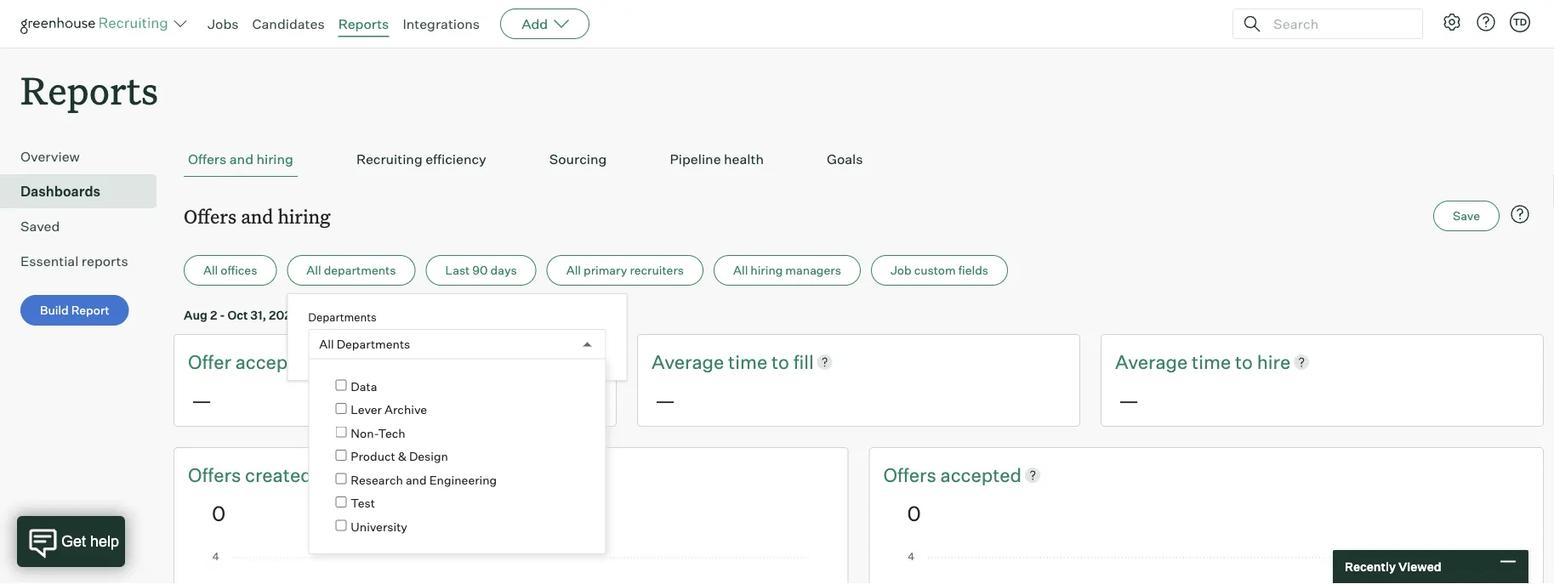 Task type: vqa. For each thing, say whether or not it's contained in the screenshot.
the leftmost Offers link
yes



Task type: locate. For each thing, give the bounding box(es) containing it.
offers link
[[188, 462, 245, 488], [884, 462, 941, 488]]

1 horizontal spatial average time to
[[1115, 350, 1257, 374]]

all inside "button"
[[307, 263, 321, 278]]

time left hire
[[1192, 350, 1231, 374]]

to link for fill
[[772, 349, 794, 375]]

2 horizontal spatial —
[[1119, 388, 1139, 413]]

last
[[445, 263, 470, 278]]

0 vertical spatial reports
[[338, 15, 389, 32]]

research and engineering
[[351, 473, 497, 487]]

0 horizontal spatial 2023
[[269, 308, 299, 323]]

xychart image for accepted
[[907, 553, 1506, 585]]

job custom fields
[[891, 263, 989, 278]]

1,
[[446, 308, 455, 323]]

1 horizontal spatial average
[[1115, 350, 1188, 374]]

to left fill
[[772, 350, 789, 374]]

to left may
[[361, 308, 372, 323]]

reports right candidates
[[338, 15, 389, 32]]

2 — from the left
[[655, 388, 676, 413]]

1 horizontal spatial reports
[[338, 15, 389, 32]]

aug left 1,
[[420, 308, 444, 323]]

0 vertical spatial hiring
[[256, 151, 293, 168]]

1 horizontal spatial to
[[772, 350, 789, 374]]

recruiting efficiency
[[356, 151, 486, 168]]

1 vertical spatial offers and hiring
[[184, 204, 331, 229]]

time for fill
[[728, 350, 768, 374]]

essential reports
[[20, 253, 128, 270]]

all left managers
[[733, 263, 748, 278]]

1 vertical spatial reports
[[20, 65, 158, 115]]

2 offers link from the left
[[884, 462, 941, 488]]

all hiring managers
[[733, 263, 841, 278]]

acceptance
[[235, 350, 337, 374]]

to for hire
[[1235, 350, 1253, 374]]

0 horizontal spatial average link
[[652, 349, 728, 375]]

candidates link
[[252, 15, 325, 32]]

add button
[[500, 9, 590, 39]]

2 to link from the left
[[1235, 349, 1257, 375]]

overview link
[[20, 147, 150, 167]]

jobs link
[[208, 15, 239, 32]]

time link for hire
[[1192, 349, 1235, 375]]

0 horizontal spatial -
[[220, 308, 225, 323]]

created
[[245, 463, 312, 487]]

managers
[[786, 263, 841, 278]]

average time to
[[652, 350, 794, 374], [1115, 350, 1257, 374]]

0 horizontal spatial to link
[[772, 349, 794, 375]]

2023 right 1,
[[458, 308, 487, 323]]

0 vertical spatial departments
[[308, 310, 377, 324]]

1 horizontal spatial xychart image
[[907, 553, 1506, 585]]

pipeline
[[670, 151, 721, 168]]

1 xychart image from the left
[[212, 553, 810, 585]]

created link
[[245, 462, 312, 488]]

1 average link from the left
[[652, 349, 728, 375]]

lever
[[351, 402, 382, 417]]

tab list
[[184, 142, 1534, 177]]

1 horizontal spatial -
[[412, 308, 418, 323]]

all primary recruiters button
[[547, 255, 704, 286]]

1 horizontal spatial 2023
[[458, 308, 487, 323]]

1 offers link from the left
[[188, 462, 245, 488]]

all down compared
[[319, 337, 334, 352]]

all offices
[[203, 263, 257, 278]]

all left offices
[[203, 263, 218, 278]]

offers inside button
[[188, 151, 227, 168]]

2 2023 from the left
[[458, 308, 487, 323]]

non-
[[351, 426, 378, 441]]

all
[[203, 263, 218, 278], [307, 263, 321, 278], [566, 263, 581, 278], [733, 263, 748, 278], [319, 337, 334, 352]]

average link for fill
[[652, 349, 728, 375]]

0 horizontal spatial reports
[[20, 65, 158, 115]]

add
[[522, 15, 548, 32]]

compared
[[301, 308, 358, 323]]

hiring
[[256, 151, 293, 168], [278, 204, 331, 229], [751, 263, 783, 278]]

all inside button
[[203, 263, 218, 278]]

0 horizontal spatial offers link
[[188, 462, 245, 488]]

0 for created
[[212, 501, 226, 526]]

0 horizontal spatial xychart image
[[212, 553, 810, 585]]

1 horizontal spatial 0
[[907, 501, 921, 526]]

fields
[[959, 263, 989, 278]]

0 vertical spatial and
[[230, 151, 254, 168]]

reports
[[82, 253, 128, 270]]

—
[[191, 388, 212, 413], [655, 388, 676, 413], [1119, 388, 1139, 413]]

1 vertical spatial hiring
[[278, 204, 331, 229]]

- right 4
[[412, 308, 418, 323]]

accepted
[[941, 463, 1022, 487]]

&
[[398, 449, 407, 464]]

aug left 2
[[184, 308, 208, 323]]

Research and Engineering checkbox
[[336, 473, 347, 485]]

integrations
[[403, 15, 480, 32]]

all departments
[[319, 337, 410, 352]]

1 horizontal spatial offers link
[[884, 462, 941, 488]]

2 0 from the left
[[907, 501, 921, 526]]

1 time link from the left
[[728, 349, 772, 375]]

average for fill
[[652, 350, 724, 374]]

departments
[[308, 310, 377, 324], [337, 337, 410, 352]]

time
[[728, 350, 768, 374], [1192, 350, 1231, 374]]

2 average link from the left
[[1115, 349, 1192, 375]]

2 time link from the left
[[1192, 349, 1235, 375]]

2 vertical spatial hiring
[[751, 263, 783, 278]]

acceptance link
[[235, 349, 341, 375]]

time link for fill
[[728, 349, 772, 375]]

hire
[[1257, 350, 1291, 374]]

1 to link from the left
[[772, 349, 794, 375]]

2 average from the left
[[1115, 350, 1188, 374]]

time link left hire link
[[1192, 349, 1235, 375]]

1 horizontal spatial time
[[1192, 350, 1231, 374]]

all for all hiring managers
[[733, 263, 748, 278]]

90
[[472, 263, 488, 278]]

1 horizontal spatial average link
[[1115, 349, 1192, 375]]

— for fill
[[655, 388, 676, 413]]

time link
[[728, 349, 772, 375], [1192, 349, 1235, 375]]

Product & Design checkbox
[[336, 450, 347, 461]]

0
[[212, 501, 226, 526], [907, 501, 921, 526]]

all left primary
[[566, 263, 581, 278]]

departments down may
[[337, 337, 410, 352]]

offers
[[188, 151, 227, 168], [184, 204, 237, 229], [188, 463, 245, 487], [884, 463, 941, 487]]

2 xychart image from the left
[[907, 553, 1506, 585]]

non-tech
[[351, 426, 406, 441]]

0 horizontal spatial —
[[191, 388, 212, 413]]

build report button
[[20, 295, 129, 326]]

1 0 from the left
[[212, 501, 226, 526]]

to left hire
[[1235, 350, 1253, 374]]

0 horizontal spatial to
[[361, 308, 372, 323]]

- right 2
[[220, 308, 225, 323]]

2 vertical spatial and
[[406, 473, 427, 487]]

1 horizontal spatial —
[[655, 388, 676, 413]]

average
[[652, 350, 724, 374], [1115, 350, 1188, 374]]

2 time from the left
[[1192, 350, 1231, 374]]

lever archive
[[351, 402, 427, 417]]

0 horizontal spatial 0
[[212, 501, 226, 526]]

1 time from the left
[[728, 350, 768, 374]]

archive
[[385, 402, 427, 417]]

time link left fill link
[[728, 349, 772, 375]]

4
[[402, 308, 410, 323]]

1 horizontal spatial aug
[[420, 308, 444, 323]]

2 aug from the left
[[420, 308, 444, 323]]

Lever Archive checkbox
[[336, 403, 347, 414]]

engineering
[[429, 473, 497, 487]]

2 average time to from the left
[[1115, 350, 1257, 374]]

0 horizontal spatial average time to
[[652, 350, 794, 374]]

offer link
[[188, 349, 235, 375]]

offers link for accepted
[[884, 462, 941, 488]]

dashboards link
[[20, 181, 150, 202]]

3 — from the left
[[1119, 388, 1139, 413]]

xychart image
[[212, 553, 810, 585], [907, 553, 1506, 585]]

to link
[[772, 349, 794, 375], [1235, 349, 1257, 375]]

1 horizontal spatial time link
[[1192, 349, 1235, 375]]

0 horizontal spatial aug
[[184, 308, 208, 323]]

build
[[40, 303, 69, 318]]

average link for hire
[[1115, 349, 1192, 375]]

time for hire
[[1192, 350, 1231, 374]]

2 horizontal spatial to
[[1235, 350, 1253, 374]]

reports down "greenhouse recruiting" image
[[20, 65, 158, 115]]

hire link
[[1257, 349, 1291, 375]]

sourcing
[[549, 151, 607, 168]]

offer acceptance
[[188, 350, 341, 374]]

1 average time to from the left
[[652, 350, 794, 374]]

xychart image for created
[[212, 553, 810, 585]]

2023 right 31,
[[269, 308, 299, 323]]

time left fill
[[728, 350, 768, 374]]

all for all departments
[[319, 337, 334, 352]]

0 horizontal spatial time link
[[728, 349, 772, 375]]

-
[[220, 308, 225, 323], [412, 308, 418, 323]]

0 horizontal spatial average
[[652, 350, 724, 374]]

1 horizontal spatial to link
[[1235, 349, 1257, 375]]

sourcing button
[[545, 142, 611, 177]]

0 vertical spatial offers and hiring
[[188, 151, 293, 168]]

all left departments
[[307, 263, 321, 278]]

all primary recruiters
[[566, 263, 684, 278]]

all hiring managers button
[[714, 255, 861, 286]]

candidates
[[252, 15, 325, 32]]

0 horizontal spatial time
[[728, 350, 768, 374]]

1 average from the left
[[652, 350, 724, 374]]

all offices button
[[184, 255, 277, 286]]

departments up all departments
[[308, 310, 377, 324]]

reports
[[338, 15, 389, 32], [20, 65, 158, 115]]



Task type: describe. For each thing, give the bounding box(es) containing it.
departments
[[324, 263, 396, 278]]

offer
[[188, 350, 231, 374]]

days
[[491, 263, 517, 278]]

oct
[[228, 308, 248, 323]]

save button
[[1434, 201, 1500, 232]]

offices
[[221, 263, 257, 278]]

recently viewed
[[1345, 560, 1442, 575]]

goals button
[[823, 142, 867, 177]]

average for hire
[[1115, 350, 1188, 374]]

goals
[[827, 151, 863, 168]]

primary
[[584, 263, 627, 278]]

1 — from the left
[[191, 388, 212, 413]]

recruiters
[[630, 263, 684, 278]]

build report
[[40, 303, 110, 318]]

Test checkbox
[[336, 497, 347, 508]]

recruiting efficiency button
[[352, 142, 491, 177]]

rate link
[[341, 349, 376, 375]]

essential reports link
[[20, 251, 150, 272]]

may
[[375, 308, 399, 323]]

and inside button
[[230, 151, 254, 168]]

tech
[[378, 426, 406, 441]]

td button
[[1510, 12, 1531, 32]]

all departments
[[307, 263, 396, 278]]

offers link for created
[[188, 462, 245, 488]]

saved link
[[20, 216, 150, 237]]

overview
[[20, 148, 80, 165]]

recruiting
[[356, 151, 423, 168]]

td button
[[1507, 9, 1534, 36]]

test
[[351, 496, 375, 511]]

greenhouse recruiting image
[[20, 14, 174, 34]]

accepted link
[[941, 462, 1022, 488]]

job custom fields button
[[871, 255, 1008, 286]]

all departments button
[[287, 255, 416, 286]]

essential
[[20, 253, 79, 270]]

tab list containing offers and hiring
[[184, 142, 1534, 177]]

Search text field
[[1269, 11, 1407, 36]]

Non-Tech checkbox
[[336, 427, 347, 438]]

fill link
[[794, 349, 814, 375]]

1 aug from the left
[[184, 308, 208, 323]]

custom
[[914, 263, 956, 278]]

average time to for hire
[[1115, 350, 1257, 374]]

pipeline health
[[670, 151, 764, 168]]

reports link
[[338, 15, 389, 32]]

save
[[1453, 209, 1480, 224]]

31,
[[250, 308, 266, 323]]

2
[[210, 308, 217, 323]]

0 for accepted
[[907, 501, 921, 526]]

offers and hiring button
[[184, 142, 298, 177]]

rate
[[341, 350, 376, 374]]

to link for hire
[[1235, 349, 1257, 375]]

1 vertical spatial departments
[[337, 337, 410, 352]]

design
[[409, 449, 448, 464]]

fill
[[794, 350, 814, 374]]

report
[[71, 303, 110, 318]]

average time to for fill
[[652, 350, 794, 374]]

last 90 days
[[445, 263, 517, 278]]

dashboards
[[20, 183, 100, 200]]

td
[[1514, 16, 1527, 28]]

University checkbox
[[336, 520, 347, 531]]

aug 2 - oct 31, 2023 compared to may 4 - aug 1, 2023
[[184, 308, 487, 323]]

faq image
[[1510, 204, 1531, 225]]

product
[[351, 449, 395, 464]]

to for fill
[[772, 350, 789, 374]]

recently
[[1345, 560, 1396, 575]]

1 vertical spatial and
[[241, 204, 273, 229]]

jobs
[[208, 15, 239, 32]]

product & design
[[351, 449, 448, 464]]

all for all primary recruiters
[[566, 263, 581, 278]]

all for all offices
[[203, 263, 218, 278]]

all for all departments
[[307, 263, 321, 278]]

research
[[351, 473, 403, 487]]

offers and hiring inside button
[[188, 151, 293, 168]]

health
[[724, 151, 764, 168]]

last 90 days button
[[426, 255, 537, 286]]

viewed
[[1399, 560, 1442, 575]]

university
[[351, 519, 407, 534]]

1 2023 from the left
[[269, 308, 299, 323]]

data
[[351, 379, 377, 394]]

Data checkbox
[[336, 380, 347, 391]]

2 - from the left
[[412, 308, 418, 323]]

configure image
[[1442, 12, 1463, 32]]

pipeline health button
[[666, 142, 768, 177]]

1 - from the left
[[220, 308, 225, 323]]

saved
[[20, 218, 60, 235]]

integrations link
[[403, 15, 480, 32]]

job
[[891, 263, 912, 278]]

— for hire
[[1119, 388, 1139, 413]]



